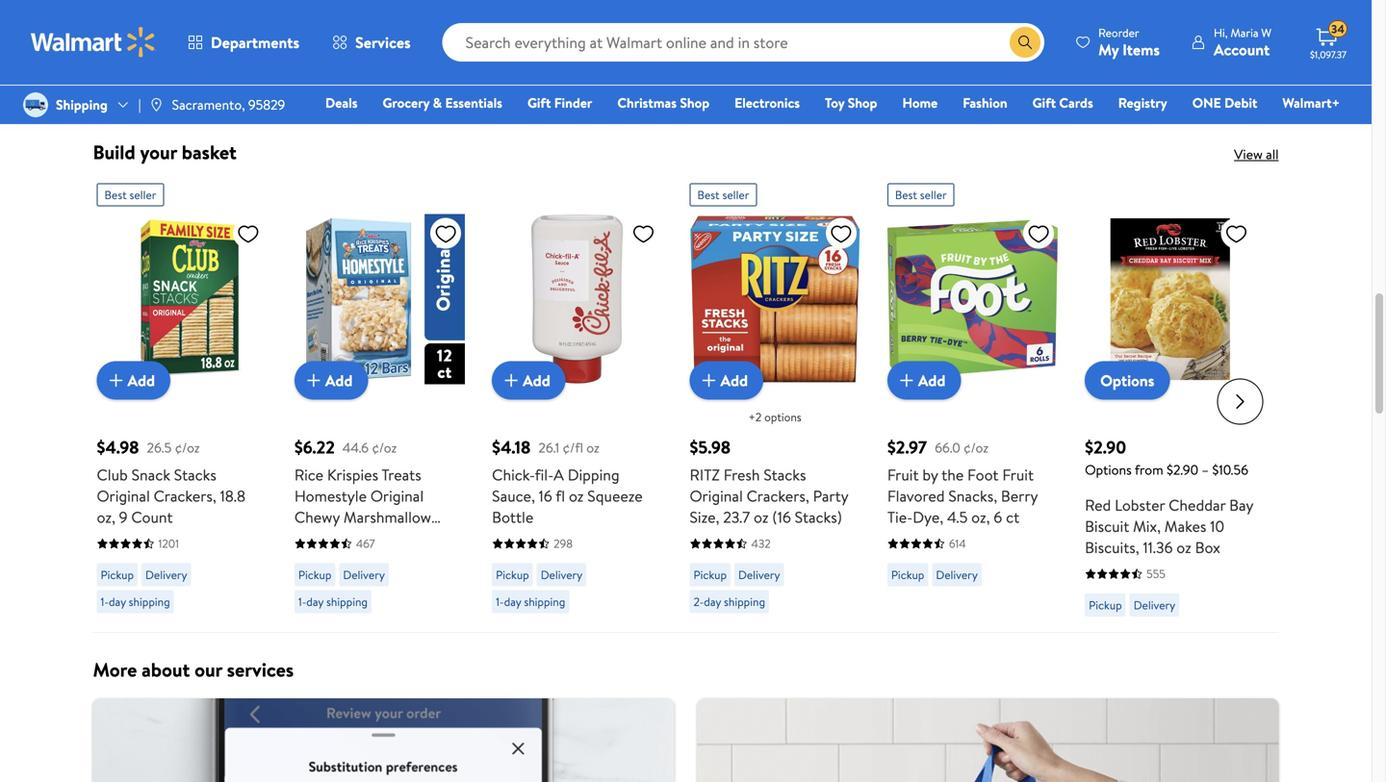 Task type: vqa. For each thing, say whether or not it's contained in the screenshot.
Walmart+
yes



Task type: locate. For each thing, give the bounding box(es) containing it.
0 vertical spatial count
[[131, 507, 173, 528]]

w+
[[274, 20, 294, 38]]

1 horizontal spatial best
[[697, 187, 720, 203]]

$10.56
[[1212, 461, 1248, 480]]

best
[[104, 187, 127, 203], [697, 187, 720, 203], [895, 187, 917, 203]]

link
[[936, 20, 956, 38]]

1- down bottle
[[496, 594, 504, 610]]

ritz fresh stacks original crackers, party size, 23.7 oz (16 stacks) image
[[690, 214, 860, 385]]

a
[[554, 465, 564, 486]]

0 horizontal spatial oz,
[[97, 507, 115, 528]]

add
[[128, 370, 155, 391], [325, 370, 353, 391], [523, 370, 550, 391], [721, 370, 748, 391], [918, 370, 946, 391]]

2 seller from the left
[[722, 187, 749, 203]]

fashion
[[963, 93, 1007, 112]]

oz, left 12
[[331, 549, 349, 570]]

2 horizontal spatial oz,
[[971, 507, 990, 528]]

1 horizontal spatial stacks
[[764, 465, 806, 486]]

1 list from the top
[[81, 0, 1290, 117]]

6 product group from the left
[[1085, 175, 1256, 625]]

oz right 'fl'
[[569, 486, 584, 507]]

add button up $2.97
[[887, 362, 961, 400]]

pickup up 2-
[[694, 567, 727, 583]]

1 seller from the left
[[129, 187, 156, 203]]

2 horizontal spatial 1-
[[496, 594, 504, 610]]

original down the $4.98
[[97, 486, 150, 507]]

lobster
[[1115, 495, 1165, 516]]

0 horizontal spatial your
[[140, 138, 177, 165]]

0 horizontal spatial seller
[[129, 187, 156, 203]]

next slide for product carousel list image
[[1217, 379, 1263, 425]]

0 horizontal spatial original
[[97, 486, 150, 507]]

1 horizontal spatial 1-day shipping
[[298, 594, 368, 610]]

add to cart image up $6.22
[[302, 369, 325, 392]]

seller
[[129, 187, 156, 203], [722, 187, 749, 203], [920, 187, 947, 203]]

count inside $6.22 44.6 ¢/oz rice krispies treats homestyle original chewy marshmallow snack bars, shelf-stable, 13.96 oz, 12 count
[[370, 549, 412, 570]]

add to cart image for chick-fil-a dipping sauce, 16 fl oz squeeze bottle image
[[500, 369, 523, 392]]

1- for $6.22
[[298, 594, 306, 610]]

gift
[[527, 93, 551, 112], [1032, 93, 1056, 112]]

day down 13.96
[[306, 594, 324, 610]]

my
[[1098, 39, 1119, 60]]

1 shop from the left
[[680, 93, 710, 112]]

0 horizontal spatial shop
[[680, 93, 710, 112]]

26.5
[[147, 438, 172, 457]]

add to cart image up $4.18
[[500, 369, 523, 392]]

card.
[[1053, 20, 1081, 38]]

finder
[[554, 93, 592, 112]]

3 best from the left
[[895, 187, 917, 203]]

1-day shipping down 1201
[[101, 594, 170, 610]]

¢/oz right "44.6"
[[372, 438, 397, 457]]

 image
[[149, 97, 164, 113]]

crackers,
[[154, 486, 216, 507], [747, 486, 809, 507]]

1 horizontal spatial ¢/oz
[[372, 438, 397, 457]]

snack left bars,
[[294, 528, 333, 549]]

1 crackers, from the left
[[154, 486, 216, 507]]

snack inside $4.98 26.5 ¢/oz club snack stacks original crackers, 18.8 oz, 9 count
[[132, 465, 170, 486]]

mix,
[[1133, 516, 1161, 537]]

oz inside the $5.98 ritz fresh stacks original crackers, party size, 23.7 oz (16 stacks)
[[754, 507, 769, 528]]

3 1- from the left
[[496, 594, 504, 610]]

add to cart image up $2.97
[[895, 369, 918, 392]]

3 ¢/oz from the left
[[964, 438, 989, 457]]

1 stacks from the left
[[174, 465, 217, 486]]

product group
[[97, 175, 267, 625], [294, 175, 465, 625], [492, 175, 663, 625], [690, 175, 860, 625], [887, 175, 1058, 625], [1085, 175, 1256, 625]]

christmas shop
[[617, 93, 710, 112]]

add to favorites list, club snack stacks original crackers, 18.8 oz, 9 count image
[[237, 222, 260, 246]]

1 vertical spatial snack
[[294, 528, 333, 549]]

seller for $4.98
[[129, 187, 156, 203]]

add up 66.0
[[918, 370, 946, 391]]

1 day from the left
[[109, 594, 126, 610]]

rice
[[294, 465, 324, 486]]

0 horizontal spatial snack
[[132, 465, 170, 486]]

0 horizontal spatial 1-
[[101, 594, 109, 610]]

$5.98
[[690, 436, 731, 460]]

chewy
[[294, 507, 340, 528]]

krispies
[[327, 465, 378, 486]]

1 product group from the left
[[97, 175, 267, 625]]

0 vertical spatial your
[[960, 20, 986, 38]]

treats
[[382, 465, 421, 486]]

&
[[433, 93, 442, 112]]

1 horizontal spatial $2.90
[[1167, 461, 1199, 480]]

2 add to cart image from the left
[[500, 369, 523, 392]]

2 day from the left
[[306, 594, 324, 610]]

18.8
[[220, 486, 245, 507]]

2 horizontal spatial best
[[895, 187, 917, 203]]

66.0
[[935, 438, 960, 457]]

basket
[[182, 138, 237, 165]]

0 vertical spatial options
[[1100, 370, 1154, 391]]

oz, left 6
[[971, 507, 990, 528]]

add for $5.98
[[721, 370, 748, 391]]

0 horizontal spatial crackers,
[[154, 486, 216, 507]]

2 ¢/oz from the left
[[372, 438, 397, 457]]

0 horizontal spatial ¢/oz
[[175, 438, 200, 457]]

2 horizontal spatial original
[[690, 486, 743, 507]]

stacks left 18.8 in the bottom left of the page
[[174, 465, 217, 486]]

flavored
[[887, 486, 945, 507]]

squeeze
[[587, 486, 643, 507]]

search icon image
[[1018, 35, 1033, 50]]

5 add from the left
[[918, 370, 946, 391]]

1 gift from the left
[[527, 93, 551, 112]]

ritz
[[690, 465, 720, 486]]

add button for club snack stacks original crackers, 18.8 oz, 9 count
[[97, 362, 170, 400]]

1 vertical spatial list
[[81, 699, 1290, 783]]

1 vertical spatial $2.90
[[1167, 461, 1199, 480]]

original inside $4.98 26.5 ¢/oz club snack stacks original crackers, 18.8 oz, 9 count
[[97, 486, 150, 507]]

3 add to cart image from the left
[[697, 369, 721, 392]]

2 stacks from the left
[[764, 465, 806, 486]]

1 ¢/oz from the left
[[175, 438, 200, 457]]

1201
[[158, 536, 179, 552]]

product group containing $4.98
[[97, 175, 267, 625]]

¢/oz inside $4.98 26.5 ¢/oz club snack stacks original crackers, 18.8 oz, 9 count
[[175, 438, 200, 457]]

add to favorites list, chick-fil-a dipping sauce, 16 fl oz squeeze bottle image
[[632, 222, 655, 246]]

1 original from the left
[[97, 486, 150, 507]]

stacks inside the $5.98 ritz fresh stacks original crackers, party size, 23.7 oz (16 stacks)
[[764, 465, 806, 486]]

2 1-day shipping from the left
[[298, 594, 368, 610]]

add for fruit by the foot fruit flavored snacks, berry tie-dye, 4.5 oz, 6 ct
[[918, 370, 946, 391]]

1 horizontal spatial best seller
[[697, 187, 749, 203]]

all
[[1266, 145, 1279, 163]]

list item containing we'll waive order minimums when you link your snap ebt card.
[[686, 0, 1290, 117]]

2 best from the left
[[697, 187, 720, 203]]

1 vertical spatial options
[[1085, 461, 1132, 480]]

registry link
[[1110, 92, 1176, 113]]

dye,
[[913, 507, 943, 528]]

gift left cards
[[1032, 93, 1056, 112]]

1 horizontal spatial crackers,
[[747, 486, 809, 507]]

 image
[[23, 92, 48, 117]]

1 horizontal spatial original
[[370, 486, 424, 507]]

298
[[554, 536, 573, 552]]

2 list from the top
[[81, 699, 1290, 783]]

shipping right 2-
[[724, 594, 765, 610]]

tie-
[[887, 507, 913, 528]]

delivery down 432
[[738, 567, 780, 583]]

add up 26.1 at the left bottom
[[523, 370, 550, 391]]

2 product group from the left
[[294, 175, 465, 625]]

2 horizontal spatial ¢/oz
[[964, 438, 989, 457]]

3 product group from the left
[[492, 175, 663, 625]]

1 add button from the left
[[97, 362, 170, 400]]

shop right toy
[[848, 93, 877, 112]]

1- down 13.96
[[298, 594, 306, 610]]

options up red
[[1085, 461, 1132, 480]]

2 original from the left
[[370, 486, 424, 507]]

fl
[[556, 486, 565, 507]]

$2.90 left –
[[1167, 461, 1199, 480]]

¢/oz inside $6.22 44.6 ¢/oz rice krispies treats homestyle original chewy marshmallow snack bars, shelf-stable, 13.96 oz, 12 count
[[372, 438, 397, 457]]

5 add button from the left
[[887, 362, 961, 400]]

shipping down 298
[[524, 594, 565, 610]]

2 horizontal spatial best seller
[[895, 187, 947, 203]]

club snack stacks original crackers, 18.8 oz, 9 count image
[[97, 214, 267, 385]]

list item
[[81, 0, 686, 117], [686, 0, 1290, 117], [81, 699, 686, 783], [686, 699, 1290, 783]]

bottle
[[492, 507, 534, 528]]

add up 26.5
[[128, 370, 155, 391]]

fil-
[[535, 465, 554, 486]]

1 vertical spatial your
[[140, 138, 177, 165]]

options up $2.90 options from $2.90 – $10.56
[[1100, 370, 1154, 391]]

0 horizontal spatial 1-day shipping
[[101, 594, 170, 610]]

2 shop from the left
[[848, 93, 877, 112]]

save
[[218, 20, 243, 38]]

stacks)
[[795, 507, 842, 528]]

shipping
[[56, 95, 108, 114]]

departments button
[[171, 19, 316, 65]]

count inside $4.98 26.5 ¢/oz club snack stacks original crackers, 18.8 oz, 9 count
[[131, 507, 173, 528]]

original up shelf-
[[370, 486, 424, 507]]

chick-
[[492, 465, 535, 486]]

¢/oz inside $2.97 66.0 ¢/oz fruit by the foot fruit flavored snacks, berry tie-dye, 4.5 oz, 6 ct
[[964, 438, 989, 457]]

1 shipping from the left
[[129, 594, 170, 610]]

1 horizontal spatial 1-
[[298, 594, 306, 610]]

stacks up (16
[[764, 465, 806, 486]]

add button
[[97, 362, 170, 400], [294, 362, 368, 400], [492, 362, 566, 400], [690, 362, 763, 400], [887, 362, 961, 400]]

delivery down 614
[[936, 567, 978, 583]]

4 product group from the left
[[690, 175, 860, 625]]

2 horizontal spatial seller
[[920, 187, 947, 203]]

1 best from the left
[[104, 187, 127, 203]]

2 1- from the left
[[298, 594, 306, 610]]

oz, left the 9
[[97, 507, 115, 528]]

day down bottle
[[504, 594, 521, 610]]

4 add to cart image from the left
[[895, 369, 918, 392]]

options inside $2.90 options from $2.90 – $10.56
[[1085, 461, 1132, 480]]

4 add from the left
[[721, 370, 748, 391]]

fruit left by
[[887, 465, 919, 486]]

toy shop
[[825, 93, 877, 112]]

0 horizontal spatial stacks
[[174, 465, 217, 486]]

0 vertical spatial $2.90
[[1085, 436, 1126, 460]]

0 vertical spatial list
[[81, 0, 1290, 117]]

10
[[1210, 516, 1225, 537]]

0 horizontal spatial gift
[[527, 93, 551, 112]]

your inside "list"
[[960, 20, 986, 38]]

1-day shipping down 13.96
[[298, 594, 368, 610]]

add up $5.98
[[721, 370, 748, 391]]

1 horizontal spatial fruit
[[1002, 465, 1034, 486]]

delivery down 555
[[1134, 597, 1175, 614]]

product group containing $4.18
[[492, 175, 663, 625]]

pickup
[[101, 567, 134, 583], [298, 567, 332, 583], [496, 567, 529, 583], [694, 567, 727, 583], [891, 567, 924, 583], [1089, 597, 1122, 614]]

0 horizontal spatial best seller
[[104, 187, 156, 203]]

1 vertical spatial count
[[370, 549, 412, 570]]

club
[[97, 465, 128, 486]]

3 best seller from the left
[[895, 187, 947, 203]]

your right "link"
[[960, 20, 986, 38]]

11.36
[[1143, 537, 1173, 558]]

add to cart image for fruit by the foot fruit flavored snacks, berry tie-dye, 4.5 oz, 6 ct image
[[895, 369, 918, 392]]

our
[[195, 657, 222, 684]]

add to cart image up $5.98
[[697, 369, 721, 392]]

oz right ¢/fl
[[587, 438, 600, 457]]

items
[[1123, 39, 1160, 60]]

original down $5.98
[[690, 486, 743, 507]]

pickup down tie-
[[891, 567, 924, 583]]

1 best seller from the left
[[104, 187, 156, 203]]

deals link
[[317, 92, 366, 113]]

original inside the $5.98 ritz fresh stacks original crackers, party size, 23.7 oz (16 stacks)
[[690, 486, 743, 507]]

gift left finder
[[527, 93, 551, 112]]

¢/oz up foot
[[964, 438, 989, 457]]

Search search field
[[442, 23, 1045, 62]]

0 horizontal spatial $2.90
[[1085, 436, 1126, 460]]

product group containing $2.90
[[1085, 175, 1256, 625]]

add up "44.6"
[[325, 370, 353, 391]]

1 1- from the left
[[101, 594, 109, 610]]

add button up the $4.98
[[97, 362, 170, 400]]

26.1
[[538, 438, 559, 457]]

1 horizontal spatial oz,
[[331, 549, 349, 570]]

snack down 26.5
[[132, 465, 170, 486]]

gift for gift cards
[[1032, 93, 1056, 112]]

1-day shipping for $4.18
[[496, 594, 565, 610]]

1-day shipping down 298
[[496, 594, 565, 610]]

customers
[[154, 20, 215, 38]]

by
[[923, 465, 938, 486]]

best seller
[[104, 187, 156, 203], [697, 187, 749, 203], [895, 187, 947, 203]]

add to cart image
[[302, 369, 325, 392], [500, 369, 523, 392], [697, 369, 721, 392], [895, 369, 918, 392]]

3 add button from the left
[[492, 362, 566, 400]]

2 horizontal spatial 1-day shipping
[[496, 594, 565, 610]]

0 horizontal spatial best
[[104, 187, 127, 203]]

book
[[729, 78, 759, 97]]

1 horizontal spatial your
[[960, 20, 986, 38]]

berry
[[1001, 486, 1038, 507]]

1 add from the left
[[128, 370, 155, 391]]

day down size,
[[704, 594, 721, 610]]

shipping down 1201
[[129, 594, 170, 610]]

options
[[1100, 370, 1154, 391], [1085, 461, 1132, 480]]

2 add from the left
[[325, 370, 353, 391]]

2 crackers, from the left
[[747, 486, 809, 507]]

day up the 'more'
[[109, 594, 126, 610]]

13.96
[[294, 549, 327, 570]]

2 gift from the left
[[1032, 93, 1056, 112]]

stacks
[[174, 465, 217, 486], [764, 465, 806, 486]]

count right 12
[[370, 549, 412, 570]]

$2.90 up red
[[1085, 436, 1126, 460]]

$2.97
[[887, 436, 927, 460]]

1 horizontal spatial gift
[[1032, 93, 1056, 112]]

3 seller from the left
[[920, 187, 947, 203]]

add button up +2
[[690, 362, 763, 400]]

614
[[949, 536, 966, 552]]

¢/oz for $4.98
[[175, 438, 200, 457]]

hi, maria w account
[[1214, 25, 1272, 60]]

learn more
[[125, 78, 191, 97]]

add button for $5.98
[[690, 362, 763, 400]]

¢/oz right 26.5
[[175, 438, 200, 457]]

gift finder
[[527, 93, 592, 112]]

3 1-day shipping from the left
[[496, 594, 565, 610]]

snack
[[132, 465, 170, 486], [294, 528, 333, 549]]

build your basket
[[93, 138, 237, 165]]

walmart+
[[1283, 93, 1340, 112]]

delivery down 467
[[343, 567, 385, 583]]

oz left box
[[1177, 537, 1191, 558]]

your right build
[[140, 138, 177, 165]]

1- up the 'more'
[[101, 594, 109, 610]]

fruit right foot
[[1002, 465, 1034, 486]]

23.7
[[723, 507, 750, 528]]

shop for toy shop
[[848, 93, 877, 112]]

1 add to cart image from the left
[[302, 369, 325, 392]]

1 horizontal spatial count
[[370, 549, 412, 570]]

1 horizontal spatial snack
[[294, 528, 333, 549]]

1 horizontal spatial shop
[[848, 93, 877, 112]]

shipping down 12
[[326, 594, 368, 610]]

3 original from the left
[[690, 486, 743, 507]]

list
[[81, 0, 1290, 117], [81, 699, 1290, 783]]

0 vertical spatial snack
[[132, 465, 170, 486]]

product group containing $5.98
[[690, 175, 860, 625]]

4 add button from the left
[[690, 362, 763, 400]]

3 add from the left
[[523, 370, 550, 391]]

shop
[[680, 93, 710, 112], [848, 93, 877, 112]]

shop right christmas
[[680, 93, 710, 112]]

add button up $6.22
[[294, 362, 368, 400]]

oz left (16
[[754, 507, 769, 528]]

0 horizontal spatial fruit
[[887, 465, 919, 486]]

1 horizontal spatial seller
[[722, 187, 749, 203]]

one debit link
[[1184, 92, 1266, 113]]

0 horizontal spatial count
[[131, 507, 173, 528]]

build
[[93, 138, 135, 165]]

add button up $4.18
[[492, 362, 566, 400]]

count right the 9
[[131, 507, 173, 528]]

ebt
[[1027, 20, 1050, 38]]

5 product group from the left
[[887, 175, 1058, 625]]



Task type: describe. For each thing, give the bounding box(es) containing it.
product group containing $6.22
[[294, 175, 465, 625]]

12
[[353, 549, 366, 570]]

timeslot
[[772, 78, 820, 97]]

essentials
[[445, 93, 502, 112]]

467
[[356, 536, 375, 552]]

add to favorites list, ritz fresh stacks original crackers, party size, 23.7 oz (16 stacks) image
[[830, 222, 853, 246]]

options
[[764, 409, 802, 426]]

view all link
[[1234, 145, 1279, 163]]

¢/oz for $6.22
[[372, 438, 397, 457]]

|
[[138, 95, 141, 114]]

reorder
[[1098, 25, 1139, 41]]

crackers, inside the $5.98 ritz fresh stacks original crackers, party size, 23.7 oz (16 stacks)
[[747, 486, 809, 507]]

add to cart image
[[104, 369, 128, 392]]

gift cards
[[1032, 93, 1093, 112]]

16
[[539, 486, 552, 507]]

one
[[1192, 93, 1221, 112]]

list containing eligible customers save with w+ assist.
[[81, 0, 1290, 117]]

4 day from the left
[[704, 594, 721, 610]]

Walmart Site-Wide search field
[[442, 23, 1045, 62]]

2 best seller from the left
[[697, 187, 749, 203]]

party
[[813, 486, 848, 507]]

seller for $2.97
[[920, 187, 947, 203]]

marshmallow
[[343, 507, 431, 528]]

red lobster cheddar bay biscuit mix, makes 10 biscuits, 11.36 oz box
[[1085, 495, 1253, 558]]

services
[[355, 32, 411, 53]]

stacks inside $4.98 26.5 ¢/oz club snack stacks original crackers, 18.8 oz, 9 count
[[174, 465, 217, 486]]

snacks,
[[949, 486, 997, 507]]

makes
[[1165, 516, 1207, 537]]

2 shipping from the left
[[326, 594, 368, 610]]

chick-fil-a dipping sauce, 16 fl oz squeeze bottle image
[[492, 214, 663, 385]]

minimums
[[815, 20, 874, 38]]

grocery & essentials link
[[374, 92, 511, 113]]

(16
[[772, 507, 791, 528]]

electronics
[[735, 93, 800, 112]]

add to favorites list, rice krispies treats homestyle original chewy marshmallow snack bars, shelf-stable, 13.96 oz, 12 count image
[[434, 222, 457, 246]]

cards
[[1059, 93, 1093, 112]]

view
[[1234, 145, 1263, 163]]

delivery down 1201
[[145, 567, 187, 583]]

95829
[[248, 95, 285, 114]]

pickup down biscuits,
[[1089, 597, 1122, 614]]

$2.90 options from $2.90 – $10.56
[[1085, 436, 1248, 480]]

order
[[780, 20, 812, 38]]

view all
[[1234, 145, 1279, 163]]

9
[[119, 507, 128, 528]]

when
[[878, 20, 909, 38]]

a
[[762, 78, 769, 97]]

from
[[1135, 461, 1163, 480]]

delivery down 298
[[541, 567, 583, 583]]

registry
[[1118, 93, 1167, 112]]

best seller for $4.98
[[104, 187, 156, 203]]

shelf-
[[373, 528, 412, 549]]

gift for gift finder
[[527, 93, 551, 112]]

best for $4.98
[[104, 187, 127, 203]]

you
[[912, 20, 933, 38]]

size,
[[690, 507, 719, 528]]

4 shipping from the left
[[724, 594, 765, 610]]

christmas shop link
[[609, 92, 718, 113]]

3 shipping from the left
[[524, 594, 565, 610]]

$6.22
[[294, 436, 335, 460]]

sauce,
[[492, 486, 535, 507]]

biscuits,
[[1085, 537, 1139, 558]]

red
[[1085, 495, 1111, 516]]

cheddar
[[1169, 495, 1226, 516]]

2-day shipping
[[694, 594, 765, 610]]

snack inside $6.22 44.6 ¢/oz rice krispies treats homestyle original chewy marshmallow snack bars, shelf-stable, 13.96 oz, 12 count
[[294, 528, 333, 549]]

6
[[994, 507, 1002, 528]]

+2 options
[[749, 409, 802, 426]]

electronics link
[[726, 92, 809, 113]]

toy
[[825, 93, 845, 112]]

gift cards link
[[1024, 92, 1102, 113]]

add to cart image for rice krispies treats homestyle original chewy marshmallow snack bars, shelf-stable, 13.96 oz, 12 count image at the top left
[[302, 369, 325, 392]]

$4.18
[[492, 436, 531, 460]]

oz, inside $2.97 66.0 ¢/oz fruit by the foot fruit flavored snacks, berry tie-dye, 4.5 oz, 6 ct
[[971, 507, 990, 528]]

1- for $4.18
[[496, 594, 504, 610]]

add to cart image for ritz fresh stacks original crackers, party size, 23.7 oz (16 stacks) image
[[697, 369, 721, 392]]

44.6
[[342, 438, 369, 457]]

add to favorites list, red lobster cheddar bay biscuit mix, makes 10 biscuits, 11.36 oz box image
[[1225, 222, 1248, 246]]

sacramento, 95829
[[172, 95, 285, 114]]

oz, inside $4.98 26.5 ¢/oz club snack stacks original crackers, 18.8 oz, 9 count
[[97, 507, 115, 528]]

3 day from the left
[[504, 594, 521, 610]]

snap
[[989, 20, 1023, 38]]

more about our services
[[93, 657, 294, 684]]

w
[[1261, 25, 1272, 41]]

fashion link
[[954, 92, 1016, 113]]

departments
[[211, 32, 299, 53]]

shop for christmas shop
[[680, 93, 710, 112]]

waive
[[744, 20, 777, 38]]

pickup left 12
[[298, 567, 332, 583]]

–
[[1202, 461, 1209, 480]]

hi,
[[1214, 25, 1228, 41]]

red lobster cheddar bay biscuit mix, makes 10 biscuits, 11.36 oz box image
[[1085, 214, 1256, 385]]

best seller for $2.97
[[895, 187, 947, 203]]

debit
[[1225, 93, 1258, 112]]

2 add button from the left
[[294, 362, 368, 400]]

2-
[[694, 594, 704, 610]]

1 1-day shipping from the left
[[101, 594, 170, 610]]

¢/oz for $2.97
[[964, 438, 989, 457]]

product group containing $2.97
[[887, 175, 1058, 625]]

original inside $6.22 44.6 ¢/oz rice krispies treats homestyle original chewy marshmallow snack bars, shelf-stable, 13.96 oz, 12 count
[[370, 486, 424, 507]]

+2
[[749, 409, 762, 426]]

one debit
[[1192, 93, 1258, 112]]

pickup down bottle
[[496, 567, 529, 583]]

oz inside red lobster cheddar bay biscuit mix, makes 10 biscuits, 11.36 oz box
[[1177, 537, 1191, 558]]

bars,
[[337, 528, 370, 549]]

assist.
[[298, 20, 334, 38]]

learn
[[125, 78, 157, 97]]

fresh
[[724, 465, 760, 486]]

add for club snack stacks original crackers, 18.8 oz, 9 count
[[128, 370, 155, 391]]

add button for fruit by the foot fruit flavored snacks, berry tie-dye, 4.5 oz, 6 ct
[[887, 362, 961, 400]]

1-day shipping for $6.22
[[298, 594, 368, 610]]

add to favorites list, fruit by the foot fruit flavored snacks, berry tie-dye, 4.5 oz, 6 ct image
[[1027, 222, 1050, 246]]

$5.98 ritz fresh stacks original crackers, party size, 23.7 oz (16 stacks)
[[690, 436, 848, 528]]

rice krispies treats homestyle original chewy marshmallow snack bars, shelf-stable, 13.96 oz, 12 count image
[[294, 214, 465, 385]]

walmart image
[[31, 27, 156, 58]]

the
[[942, 465, 964, 486]]

list item containing eligible customers save with w+ assist.
[[81, 0, 686, 117]]

book a timeslot
[[729, 78, 820, 97]]

options link
[[1085, 362, 1170, 400]]

gift finder link
[[519, 92, 601, 113]]

biscuit
[[1085, 516, 1129, 537]]

oz, inside $6.22 44.6 ¢/oz rice krispies treats homestyle original chewy marshmallow snack bars, shelf-stable, 13.96 oz, 12 count
[[331, 549, 349, 570]]

christmas
[[617, 93, 677, 112]]

2 fruit from the left
[[1002, 465, 1034, 486]]

sacramento,
[[172, 95, 245, 114]]

account
[[1214, 39, 1270, 60]]

1 fruit from the left
[[887, 465, 919, 486]]

we'll waive order minimums when you link your snap ebt card.
[[713, 20, 1081, 38]]

more
[[161, 78, 191, 97]]

crackers, inside $4.98 26.5 ¢/oz club snack stacks original crackers, 18.8 oz, 9 count
[[154, 486, 216, 507]]

bay
[[1229, 495, 1253, 516]]

pickup down the 9
[[101, 567, 134, 583]]

best for $2.97
[[895, 187, 917, 203]]

more
[[93, 657, 137, 684]]

fruit by the foot fruit flavored snacks, berry tie-dye, 4.5 oz, 6 ct image
[[887, 214, 1058, 385]]

34
[[1331, 21, 1345, 37]]



